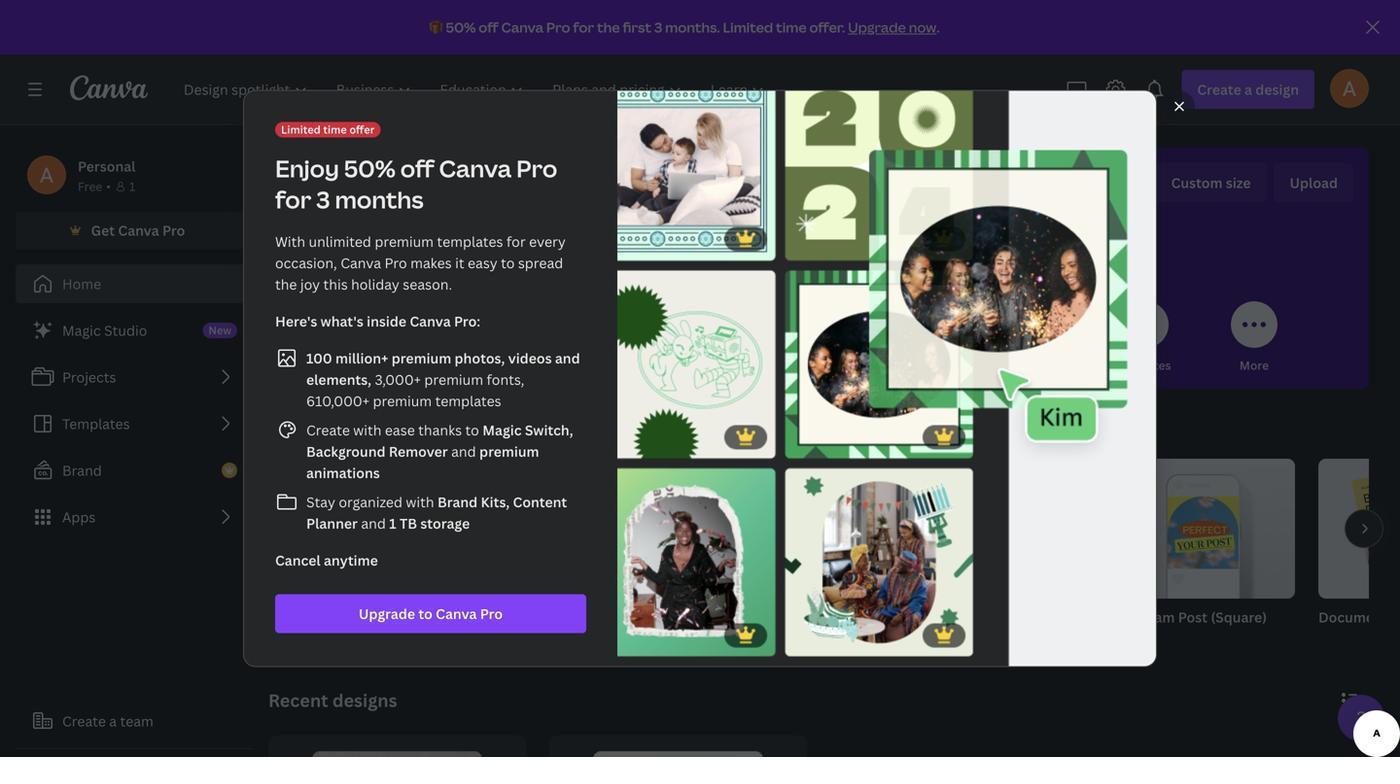 Task type: locate. For each thing, give the bounding box(es) containing it.
premium down photos,
[[424, 370, 483, 389]]

templates link
[[16, 405, 253, 443]]

0 horizontal spatial the
[[275, 275, 297, 294]]

you inside button
[[383, 357, 404, 373]]

the left first
[[597, 18, 620, 36]]

premium
[[375, 232, 434, 251], [392, 349, 451, 368], [424, 370, 483, 389], [373, 392, 432, 410], [479, 442, 539, 461]]

canva inside "button"
[[436, 605, 477, 623]]

off right 🎁
[[479, 18, 499, 36]]

1 vertical spatial you
[[383, 357, 404, 373]]

brand for brand
[[62, 461, 102, 480]]

magic studio
[[62, 321, 147, 340]]

1 vertical spatial with
[[406, 493, 434, 511]]

0 horizontal spatial off
[[400, 153, 434, 184]]

1 horizontal spatial 1
[[389, 514, 396, 533]]

with
[[353, 421, 382, 440], [406, 493, 434, 511]]

print
[[996, 357, 1023, 373]]

group for instagram post (square)
[[1109, 459, 1295, 599]]

what will you design today?
[[606, 170, 1031, 212]]

premium inside premium animations
[[479, 442, 539, 461]]

1 vertical spatial 3
[[316, 184, 330, 215]]

1 vertical spatial brand
[[438, 493, 478, 511]]

1 horizontal spatial off
[[479, 18, 499, 36]]

1 vertical spatial magic
[[483, 421, 522, 440]]

time left offer
[[323, 122, 347, 137]]

magic for switch,
[[483, 421, 522, 440]]

0 vertical spatial with
[[353, 421, 382, 440]]

2 horizontal spatial and
[[555, 349, 580, 368]]

limited time offer
[[281, 122, 375, 137]]

0 horizontal spatial limited
[[281, 122, 321, 137]]

magic left studio
[[62, 321, 101, 340]]

you
[[752, 170, 810, 212], [383, 357, 404, 373]]

5 group from the left
[[1109, 459, 1295, 599]]

instagram post (square)
[[1109, 608, 1267, 627]]

limited right months.
[[723, 18, 773, 36]]

create
[[306, 421, 350, 440], [62, 712, 106, 731]]

1 horizontal spatial magic
[[483, 421, 522, 440]]

0 horizontal spatial for
[[275, 184, 311, 215]]

you right 'for' on the left
[[383, 357, 404, 373]]

for left every
[[507, 232, 526, 251]]

holiday
[[351, 275, 400, 294]]

(16:9)
[[777, 608, 815, 627]]

50% down offer
[[344, 153, 396, 184]]

3 right first
[[654, 18, 662, 36]]

group for video
[[899, 459, 1085, 599]]

and for and 1 tb storage
[[361, 514, 386, 533]]

1 vertical spatial templates
[[435, 392, 501, 410]]

0 vertical spatial magic
[[62, 321, 101, 340]]

0 horizontal spatial 3
[[316, 184, 330, 215]]

magic for studio
[[62, 321, 101, 340]]

templates up it
[[437, 232, 503, 251]]

3 up unlimited
[[316, 184, 330, 215]]

1 vertical spatial and
[[448, 442, 479, 461]]

1 horizontal spatial 3
[[654, 18, 662, 36]]

with
[[275, 232, 305, 251]]

this
[[323, 275, 348, 294]]

presentation
[[688, 608, 774, 627]]

0 vertical spatial upgrade
[[848, 18, 906, 36]]

canva down the top level navigation element
[[439, 153, 512, 184]]

background
[[306, 442, 386, 461]]

templates inside 3,000+ premium fonts, 610,000+ premium templates
[[435, 392, 501, 410]]

websites
[[1120, 357, 1171, 373]]

upgrade left "now"
[[848, 18, 906, 36]]

for you button
[[360, 288, 406, 389]]

1 vertical spatial create
[[62, 712, 106, 731]]

2 vertical spatial for
[[507, 232, 526, 251]]

4 group from the left
[[899, 459, 1085, 599]]

for inside enjoy 50% off canva pro for 3 months
[[275, 184, 311, 215]]

you
[[268, 420, 300, 443]]

doc
[[268, 608, 295, 627]]

off for enjoy
[[400, 153, 434, 184]]

canva inside enjoy 50% off canva pro for 3 months
[[439, 153, 512, 184]]

0 horizontal spatial 1
[[129, 178, 135, 194]]

50% for enjoy
[[344, 153, 396, 184]]

apps
[[62, 508, 96, 527]]

0 vertical spatial time
[[776, 18, 807, 36]]

brand for brand kits, content planner
[[438, 493, 478, 511]]

1 horizontal spatial you
[[752, 170, 810, 212]]

to inside with unlimited premium templates for every occasion, canva pro makes it easy to spread the joy this holiday season.
[[501, 254, 515, 272]]

magic
[[62, 321, 101, 340], [483, 421, 522, 440]]

and down stay organized with
[[361, 514, 386, 533]]

designs
[[332, 689, 397, 713]]

0 horizontal spatial magic
[[62, 321, 101, 340]]

create up background on the left bottom
[[306, 421, 350, 440]]

pro inside with unlimited premium templates for every occasion, canva pro makes it easy to spread the joy this holiday season.
[[385, 254, 407, 272]]

1 vertical spatial time
[[323, 122, 347, 137]]

1 right •
[[129, 178, 135, 194]]

0 horizontal spatial upgrade
[[359, 605, 415, 623]]

design
[[816, 170, 915, 212]]

more button
[[1231, 288, 1278, 389]]

templates
[[437, 232, 503, 251], [435, 392, 501, 410]]

50% inside enjoy 50% off canva pro for 3 months
[[344, 153, 396, 184]]

premium down switch,
[[479, 442, 539, 461]]

1 vertical spatial upgrade
[[359, 605, 415, 623]]

off inside enjoy 50% off canva pro for 3 months
[[400, 153, 434, 184]]

brand inside brand link
[[62, 461, 102, 480]]

premium up 3,000+
[[392, 349, 451, 368]]

apps link
[[16, 498, 253, 537]]

1 left tb
[[389, 514, 396, 533]]

the
[[597, 18, 620, 36], [275, 275, 297, 294]]

pro inside 'get canva pro' button
[[162, 221, 185, 240]]

for
[[362, 357, 381, 373]]

0 horizontal spatial list
[[16, 311, 253, 537]]

None search field
[[527, 235, 1110, 274]]

1 vertical spatial off
[[400, 153, 434, 184]]

for
[[573, 18, 594, 36], [275, 184, 311, 215], [507, 232, 526, 251]]

print products button
[[996, 288, 1078, 389]]

1 horizontal spatial 50%
[[446, 18, 476, 36]]

1 horizontal spatial time
[[776, 18, 807, 36]]

•
[[106, 178, 111, 194]]

0 vertical spatial off
[[479, 18, 499, 36]]

canva inside button
[[118, 221, 159, 240]]

0 horizontal spatial you
[[383, 357, 404, 373]]

the left joy
[[275, 275, 297, 294]]

upgrade down 'anytime'
[[359, 605, 415, 623]]

docs button
[[469, 288, 515, 389]]

canva right get in the left top of the page
[[118, 221, 159, 240]]

0 vertical spatial brand
[[62, 461, 102, 480]]

to inside list
[[465, 421, 479, 440]]

0 vertical spatial limited
[[723, 18, 773, 36]]

season.
[[403, 275, 452, 294]]

stay organized with
[[306, 493, 438, 511]]

you right will
[[752, 170, 810, 212]]

it
[[455, 254, 464, 272]]

premium up makes
[[375, 232, 434, 251]]

time left offer.
[[776, 18, 807, 36]]

templates up the try...
[[435, 392, 501, 410]]

0 vertical spatial 50%
[[446, 18, 476, 36]]

video
[[899, 608, 937, 627]]

with up background on the left bottom
[[353, 421, 382, 440]]

0 horizontal spatial and
[[361, 514, 386, 533]]

canva left "whiteboard"
[[436, 605, 477, 623]]

for up the with
[[275, 184, 311, 215]]

brand
[[62, 461, 102, 480], [438, 493, 478, 511]]

create for create with ease thanks to
[[306, 421, 350, 440]]

2 vertical spatial and
[[361, 514, 386, 533]]

1 horizontal spatial for
[[507, 232, 526, 251]]

1 horizontal spatial limited
[[723, 18, 773, 36]]

0 vertical spatial create
[[306, 421, 350, 440]]

social
[[783, 357, 817, 373]]

1 horizontal spatial create
[[306, 421, 350, 440]]

2 group from the left
[[478, 459, 665, 599]]

with up and 1 tb storage
[[406, 493, 434, 511]]

2 horizontal spatial for
[[573, 18, 594, 36]]

0 horizontal spatial create
[[62, 712, 106, 731]]

premium inside 100 million+ premium photos, videos and elements,
[[392, 349, 451, 368]]

for left first
[[573, 18, 594, 36]]

brand inside brand kits, content planner
[[438, 493, 478, 511]]

and right videos
[[555, 349, 580, 368]]

3 group from the left
[[688, 459, 875, 599]]

0 vertical spatial templates
[[437, 232, 503, 251]]

create left a
[[62, 712, 106, 731]]

1 group from the left
[[268, 459, 455, 599]]

50% right 🎁
[[446, 18, 476, 36]]

magic left switch,
[[483, 421, 522, 440]]

upgrade now button
[[848, 18, 937, 36]]

brand up storage
[[438, 493, 478, 511]]

0 horizontal spatial brand
[[62, 461, 102, 480]]

1 horizontal spatial brand
[[438, 493, 478, 511]]

.
[[937, 18, 940, 36]]

storage
[[420, 514, 470, 533]]

to
[[501, 254, 515, 272], [404, 420, 422, 443], [465, 421, 479, 440], [418, 605, 433, 623]]

0 vertical spatial the
[[597, 18, 620, 36]]

occasion,
[[275, 254, 337, 272]]

free
[[78, 178, 102, 194]]

canva left pro:
[[410, 312, 451, 331]]

upgrade inside "button"
[[359, 605, 415, 623]]

switch,
[[525, 421, 573, 440]]

try...
[[426, 420, 464, 443]]

1 vertical spatial limited
[[281, 122, 321, 137]]

document
[[1319, 608, 1388, 627]]

now
[[909, 18, 937, 36]]

0 horizontal spatial 50%
[[344, 153, 396, 184]]

upgrade
[[848, 18, 906, 36], [359, 605, 415, 623]]

makes
[[410, 254, 452, 272]]

magic switch, background remover
[[306, 421, 573, 461]]

0 vertical spatial for
[[573, 18, 594, 36]]

premium animations
[[306, 442, 539, 482]]

1 horizontal spatial and
[[448, 442, 479, 461]]

recent
[[268, 689, 328, 713]]

to inside upgrade to canva pro "button"
[[418, 605, 433, 623]]

for inside with unlimited premium templates for every occasion, canva pro makes it easy to spread the joy this holiday season.
[[507, 232, 526, 251]]

1 horizontal spatial list
[[275, 347, 586, 534]]

1 horizontal spatial upgrade
[[848, 18, 906, 36]]

create inside button
[[62, 712, 106, 731]]

canva
[[501, 18, 544, 36], [439, 153, 512, 184], [118, 221, 159, 240], [341, 254, 381, 272], [410, 312, 451, 331], [436, 605, 477, 623]]

pro
[[546, 18, 570, 36], [516, 153, 557, 184], [162, 221, 185, 240], [385, 254, 407, 272], [480, 605, 503, 623]]

1 vertical spatial the
[[275, 275, 297, 294]]

limited up enjoy at the top
[[281, 122, 321, 137]]

and down thanks on the left bottom of the page
[[448, 442, 479, 461]]

canva inside with unlimited premium templates for every occasion, canva pro makes it easy to spread the joy this holiday season.
[[341, 254, 381, 272]]

1 vertical spatial for
[[275, 184, 311, 215]]

1 vertical spatial 50%
[[344, 153, 396, 184]]

social media button
[[783, 288, 855, 389]]

magic inside magic switch, background remover
[[483, 421, 522, 440]]

list
[[16, 311, 253, 537], [275, 347, 586, 534]]

group
[[268, 459, 455, 599], [478, 459, 665, 599], [688, 459, 875, 599], [899, 459, 1085, 599], [1109, 459, 1295, 599]]

and
[[555, 349, 580, 368], [448, 442, 479, 461], [361, 514, 386, 533]]

0 horizontal spatial time
[[323, 122, 347, 137]]

whiteboard group
[[478, 459, 665, 652]]

list containing magic studio
[[16, 311, 253, 537]]

610,000+
[[306, 392, 370, 410]]

planner
[[306, 514, 358, 533]]

time
[[776, 18, 807, 36], [323, 122, 347, 137]]

0 vertical spatial and
[[555, 349, 580, 368]]

brand up apps
[[62, 461, 102, 480]]

create inside list
[[306, 421, 350, 440]]

0 vertical spatial 1
[[129, 178, 135, 194]]

canva up holiday at the left top
[[341, 254, 381, 272]]

off up with unlimited premium templates for every occasion, canva pro makes it easy to spread the joy this holiday season.
[[400, 153, 434, 184]]

premium inside with unlimited premium templates for every occasion, canva pro makes it easy to spread the joy this holiday season.
[[375, 232, 434, 251]]

photos,
[[455, 349, 505, 368]]

will
[[695, 170, 745, 212]]



Task type: vqa. For each thing, say whether or not it's contained in the screenshot.
.
yes



Task type: describe. For each thing, give the bounding box(es) containing it.
upgrade to canva pro button
[[275, 595, 586, 634]]

a
[[109, 712, 117, 731]]

the inside with unlimited premium templates for every occasion, canva pro makes it easy to spread the joy this holiday season.
[[275, 275, 297, 294]]

unlimited
[[309, 232, 371, 251]]

here's
[[275, 312, 317, 331]]

every
[[529, 232, 566, 251]]

and 1 tb storage
[[358, 514, 470, 533]]

today?
[[922, 170, 1031, 212]]

pro inside enjoy 50% off canva pro for 3 months
[[516, 153, 557, 184]]

whiteboards button
[[565, 288, 637, 389]]

video group
[[899, 459, 1085, 652]]

free •
[[78, 178, 111, 194]]

and inside 100 million+ premium photos, videos and elements,
[[555, 349, 580, 368]]

and for and
[[448, 442, 479, 461]]

doc group
[[268, 459, 455, 652]]

what's
[[321, 312, 364, 331]]

videos button
[[904, 288, 951, 389]]

upgrade to canva pro
[[359, 605, 503, 623]]

instagram
[[1109, 608, 1175, 627]]

get canva pro
[[91, 221, 185, 240]]

million+
[[336, 349, 388, 368]]

top level navigation element
[[171, 70, 781, 109]]

want
[[358, 420, 400, 443]]

off for 🎁
[[479, 18, 499, 36]]

list containing 100 million+ premium photos, videos and elements,
[[275, 347, 586, 534]]

stay
[[306, 493, 335, 511]]

group for whiteboard
[[478, 459, 665, 599]]

projects
[[62, 368, 116, 387]]

home link
[[16, 264, 253, 303]]

studio
[[104, 321, 147, 340]]

first
[[623, 18, 652, 36]]

🎁 50% off canva pro for the first 3 months. limited time offer. upgrade now .
[[429, 18, 940, 36]]

3 inside enjoy 50% off canva pro for 3 months
[[316, 184, 330, 215]]

create for create a team
[[62, 712, 106, 731]]

products
[[1026, 357, 1078, 373]]

easy
[[468, 254, 498, 272]]

ease
[[385, 421, 415, 440]]

videos
[[908, 357, 947, 373]]

videos
[[508, 349, 552, 368]]

enjoy 50% off canva pro for 3 months
[[275, 153, 557, 215]]

1 vertical spatial 1
[[389, 514, 396, 533]]

months.
[[665, 18, 720, 36]]

0 vertical spatial you
[[752, 170, 810, 212]]

premium down 3,000+
[[373, 392, 432, 410]]

templates inside with unlimited premium templates for every occasion, canva pro makes it easy to spread the joy this holiday season.
[[437, 232, 503, 251]]

instagram post (square) group
[[1109, 459, 1295, 652]]

print products
[[996, 357, 1078, 373]]

3,000+
[[375, 370, 421, 389]]

100 million+ premium photos, videos and elements,
[[306, 349, 580, 389]]

post
[[1178, 608, 1208, 627]]

brand link
[[16, 451, 253, 490]]

projects link
[[16, 358, 253, 397]]

kits,
[[481, 493, 510, 511]]

whiteboard
[[478, 608, 556, 627]]

new
[[208, 323, 231, 337]]

0 vertical spatial 3
[[654, 18, 662, 36]]

group for doc
[[268, 459, 455, 599]]

pro inside upgrade to canva pro "button"
[[480, 605, 503, 623]]

animations
[[306, 464, 380, 482]]

here's what's inside canva pro:
[[275, 312, 480, 331]]

enjoy
[[275, 153, 339, 184]]

home
[[62, 275, 101, 293]]

elements,
[[306, 370, 371, 389]]

create a team
[[62, 712, 154, 731]]

create with ease thanks to
[[306, 421, 483, 440]]

joy
[[300, 275, 320, 294]]

months
[[335, 184, 424, 215]]

recent designs
[[268, 689, 397, 713]]

1 horizontal spatial with
[[406, 493, 434, 511]]

create a team button
[[16, 702, 253, 741]]

canva up the top level navigation element
[[501, 18, 544, 36]]

offer
[[349, 122, 375, 137]]

might
[[304, 420, 354, 443]]

group for presentation (16:9)
[[688, 459, 875, 599]]

personal
[[78, 157, 136, 176]]

for for 3
[[275, 184, 311, 215]]

3,000+ premium fonts, 610,000+ premium templates
[[306, 370, 524, 410]]

websites button
[[1120, 288, 1171, 389]]

offer.
[[809, 18, 845, 36]]

cancel anytime
[[275, 551, 378, 570]]

whiteboards
[[565, 357, 637, 373]]

100
[[306, 349, 332, 368]]

0 horizontal spatial with
[[353, 421, 382, 440]]

pro:
[[454, 312, 480, 331]]

anytime
[[324, 551, 378, 570]]

get canva pro button
[[16, 212, 253, 249]]

for you
[[362, 357, 404, 373]]

50% for 🎁
[[446, 18, 476, 36]]

presentation (16:9)
[[688, 608, 815, 627]]

content
[[513, 493, 567, 511]]

🎁
[[429, 18, 443, 36]]

team
[[120, 712, 154, 731]]

document group
[[1319, 459, 1400, 652]]

presentation (16:9) group
[[688, 459, 875, 652]]

spread
[[518, 254, 563, 272]]

organized
[[339, 493, 403, 511]]

with unlimited premium templates for every occasion, canva pro makes it easy to spread the joy this holiday season.
[[275, 232, 566, 294]]

brand kits, content planner
[[306, 493, 567, 533]]

you might want to try...
[[268, 420, 464, 443]]

more
[[1240, 357, 1269, 373]]

1 horizontal spatial the
[[597, 18, 620, 36]]

inside
[[367, 312, 407, 331]]

for for the
[[573, 18, 594, 36]]

media
[[820, 357, 855, 373]]

templates
[[62, 415, 130, 433]]



